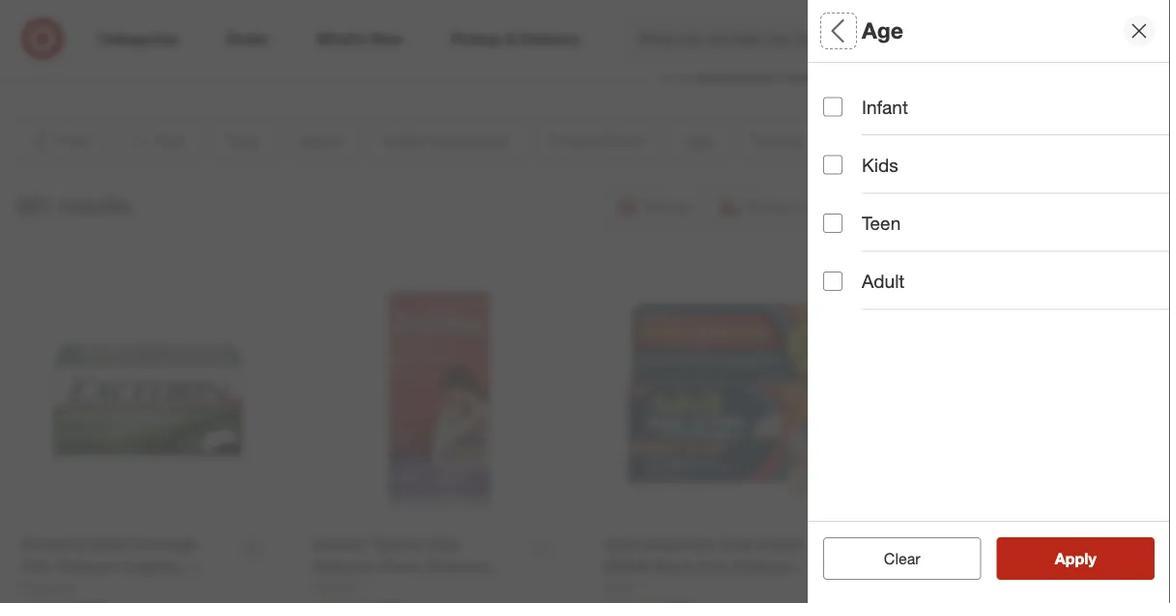 Task type: locate. For each thing, give the bounding box(es) containing it.
product form spray; stick; tablet
[[824, 279, 943, 321]]

1 vertical spatial results
[[1067, 549, 1117, 568]]

clear
[[875, 549, 911, 568], [884, 549, 921, 568]]

spray;
[[824, 304, 862, 321]]

results
[[59, 191, 131, 218], [1067, 549, 1117, 568]]

Adult checkbox
[[824, 272, 843, 291]]

results right see
[[1067, 549, 1117, 568]]

clear button
[[824, 537, 982, 580]]

age dialog
[[808, 0, 1171, 603]]

health application button
[[824, 198, 1171, 266]]

321
[[15, 191, 53, 218]]

clear inside age dialog
[[884, 549, 921, 568]]

tablet
[[904, 304, 939, 321]]

2
[[1138, 20, 1143, 32]]

health
[[824, 218, 880, 240]]

stick;
[[866, 304, 900, 321]]

see
[[1035, 549, 1063, 568]]

brand
[[824, 150, 876, 173]]

all
[[916, 549, 931, 568]]

clear for clear
[[884, 549, 921, 568]]

2 clear from the left
[[884, 549, 921, 568]]

health application
[[824, 218, 984, 240]]

see results
[[1035, 549, 1117, 568]]

1 horizontal spatial results
[[1067, 549, 1117, 568]]

results inside see results button
[[1067, 549, 1117, 568]]

advertisement region
[[5, 0, 1165, 80]]

clear inside "all filters" dialog
[[875, 549, 911, 568]]

results right 321
[[59, 191, 131, 218]]

What can we help you find? suggestions appear below search field
[[627, 17, 926, 60]]

1 clear from the left
[[875, 549, 911, 568]]

clear for clear all
[[875, 549, 911, 568]]

Kids checkbox
[[824, 155, 843, 175]]

adult
[[862, 270, 905, 292]]

brand button
[[824, 131, 1171, 198]]

0 vertical spatial results
[[59, 191, 131, 218]]

all filters
[[824, 17, 917, 44]]

infant
[[862, 96, 909, 118]]

0 horizontal spatial results
[[59, 191, 131, 218]]



Task type: describe. For each thing, give the bounding box(es) containing it.
teen
[[862, 212, 901, 234]]

filters
[[857, 17, 917, 44]]

321 results
[[15, 191, 131, 218]]

apply
[[1055, 549, 1097, 568]]

all filters dialog
[[808, 0, 1171, 603]]

clear all button
[[824, 537, 982, 580]]

type
[[824, 83, 865, 105]]

all
[[824, 17, 850, 44]]

see results button
[[997, 537, 1155, 580]]

application
[[885, 218, 984, 240]]

results for 321 results
[[59, 191, 131, 218]]

product
[[824, 279, 893, 301]]

clear all
[[875, 549, 931, 568]]

form
[[898, 279, 943, 301]]

apply button
[[997, 537, 1155, 580]]

type button
[[824, 63, 1171, 131]]

Teen checkbox
[[824, 214, 843, 233]]

results for see results
[[1067, 549, 1117, 568]]

age
[[862, 17, 904, 44]]

2 link
[[1109, 17, 1151, 60]]

kids
[[862, 154, 899, 176]]

Infant checkbox
[[824, 97, 843, 117]]



Task type: vqa. For each thing, say whether or not it's contained in the screenshot.
the results to the left
yes



